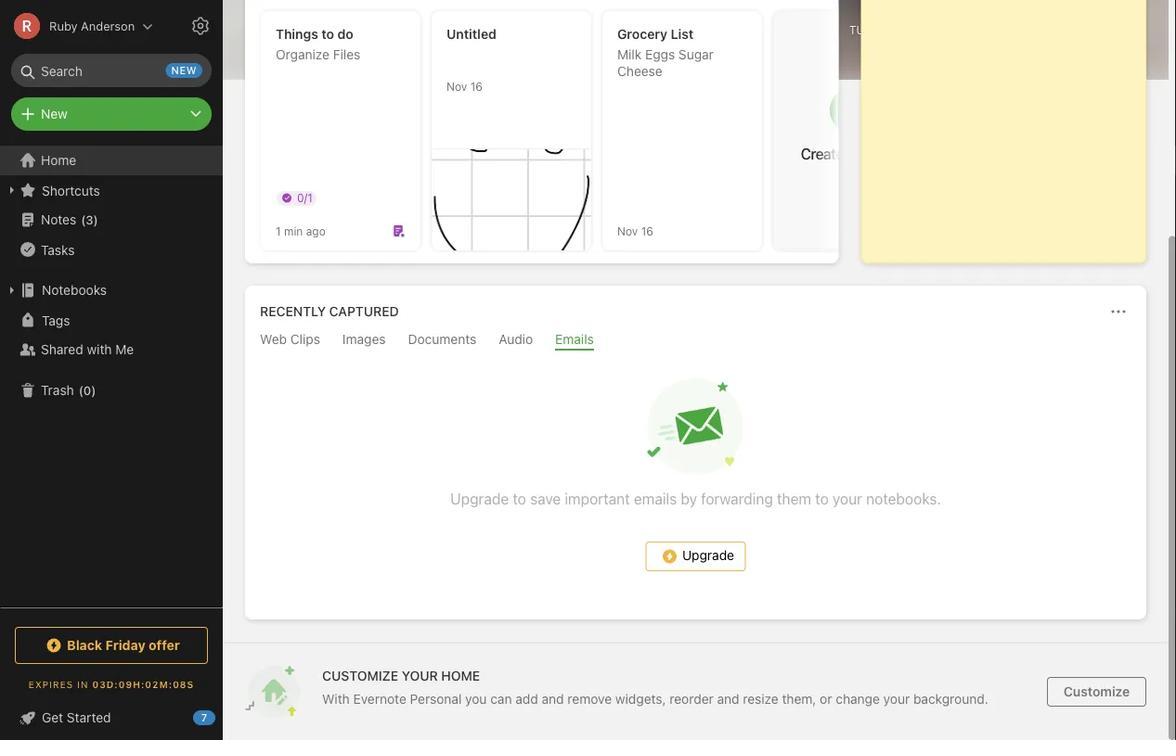 Task type: describe. For each thing, give the bounding box(es) containing it.
7
[[201, 713, 207, 725]]

0 vertical spatial nov
[[447, 80, 467, 93]]

expires in 03d:09h:02m:08s
[[29, 680, 194, 690]]

2 and from the left
[[717, 692, 740, 707]]

your inside customize your home with evernote personal you can add and remove widgets, reorder and resize them, or change your background.
[[884, 692, 910, 707]]

0/1
[[297, 191, 313, 204]]

add
[[516, 692, 538, 707]]

1 horizontal spatial 16
[[641, 225, 654, 238]]

important
[[565, 491, 630, 508]]

black
[[67, 638, 102, 654]]

web
[[260, 332, 287, 347]]

tuesday,
[[850, 23, 903, 36]]

shared with me
[[41, 342, 134, 357]]

good
[[245, 19, 290, 40]]

2 horizontal spatial to
[[815, 491, 829, 508]]

notebooks link
[[0, 276, 222, 305]]

reorder
[[670, 692, 714, 707]]

web clips
[[260, 332, 320, 347]]

21,
[[971, 23, 985, 36]]

settings image
[[189, 15, 212, 37]]

change
[[836, 692, 880, 707]]

november
[[906, 23, 967, 36]]

create new note button
[[773, 11, 933, 251]]

customize
[[322, 669, 398, 684]]

upgrade button
[[646, 542, 746, 572]]

offer
[[149, 638, 180, 654]]

1 vertical spatial nov
[[617, 225, 638, 238]]

emails
[[634, 491, 677, 508]]

home
[[41, 153, 76, 168]]

can
[[490, 692, 512, 707]]

recently
[[260, 304, 326, 319]]

new
[[41, 106, 68, 122]]

started
[[67, 711, 111, 726]]

more actions image
[[1108, 301, 1130, 323]]

) for trash
[[91, 384, 96, 398]]

clips
[[290, 332, 320, 347]]

things
[[276, 26, 318, 42]]

upgrade for upgrade
[[682, 548, 734, 563]]

audio tab
[[499, 332, 533, 351]]

ruby
[[49, 19, 78, 33]]

widgets,
[[616, 692, 666, 707]]

2023
[[989, 23, 1016, 36]]

them
[[777, 491, 812, 508]]

me
[[115, 342, 134, 357]]

0
[[83, 384, 91, 398]]

forwarding
[[701, 491, 773, 508]]

3
[[86, 213, 93, 227]]

Account field
[[0, 7, 153, 45]]

to for things
[[322, 26, 334, 42]]

thumbnail image
[[432, 149, 591, 251]]

tags button
[[0, 305, 222, 335]]

good afternoon, ruby!
[[245, 19, 429, 40]]

notes ( 3 )
[[41, 212, 98, 227]]

1 vertical spatial nov 16
[[617, 225, 654, 238]]

in
[[77, 680, 89, 690]]

customize your home with evernote personal you can add and remove widgets, reorder and resize them, or change your background.
[[322, 669, 989, 707]]

by
[[681, 491, 697, 508]]

new button
[[11, 97, 212, 131]]

tasks
[[41, 242, 75, 257]]

1 min ago
[[276, 225, 326, 238]]

friday
[[105, 638, 146, 654]]

customize
[[1064, 685, 1130, 700]]

emails tab
[[555, 332, 594, 351]]

More actions field
[[1106, 299, 1132, 325]]

documents tab
[[408, 332, 477, 351]]

Help and Learning task checklist field
[[0, 704, 223, 734]]

grocery list milk eggs sugar cheese
[[617, 26, 714, 79]]

tuesday, november 21, 2023
[[850, 23, 1016, 36]]

trash ( 0 )
[[41, 383, 96, 398]]

background.
[[914, 692, 989, 707]]

notebooks.
[[866, 491, 941, 508]]

tree containing home
[[0, 146, 223, 607]]

ago
[[306, 225, 326, 238]]

Start writing… text field
[[877, 0, 1145, 248]]

notebooks
[[42, 283, 107, 298]]

home link
[[0, 146, 223, 175]]

upgrade for upgrade to save important emails by forwarding them to your notebooks.
[[450, 491, 509, 508]]

grocery
[[617, 26, 668, 42]]

do
[[338, 26, 354, 42]]

get started
[[42, 711, 111, 726]]

recently captured button
[[256, 301, 399, 323]]

eggs
[[645, 47, 675, 62]]



Task type: locate. For each thing, give the bounding box(es) containing it.
black friday offer button
[[15, 628, 208, 665]]

( inside trash ( 0 )
[[79, 384, 83, 398]]

expires
[[29, 680, 74, 690]]

cheese
[[617, 64, 663, 79]]

to for upgrade
[[513, 491, 526, 508]]

1 vertical spatial your
[[884, 692, 910, 707]]

your
[[402, 669, 438, 684]]

emails
[[555, 332, 594, 347]]

nov 16
[[447, 80, 483, 93], [617, 225, 654, 238]]

create new note
[[801, 145, 906, 162]]

images
[[343, 332, 386, 347]]

Search text field
[[24, 54, 199, 87]]

anderson
[[81, 19, 135, 33]]

0 horizontal spatial your
[[833, 491, 863, 508]]

customize button
[[1047, 678, 1147, 708]]

) inside notes ( 3 )
[[93, 213, 98, 227]]

click to collapse image
[[216, 707, 230, 729]]

) for notes
[[93, 213, 98, 227]]

upgrade left the save
[[450, 491, 509, 508]]

things to do organize files
[[276, 26, 361, 62]]

shared
[[41, 342, 83, 357]]

0 vertical spatial (
[[81, 213, 86, 227]]

shared with me link
[[0, 335, 222, 365]]

new inside button
[[847, 145, 874, 162]]

0 vertical spatial )
[[93, 213, 98, 227]]

your right "them" at the bottom right
[[833, 491, 863, 508]]

and left resize
[[717, 692, 740, 707]]

0 vertical spatial upgrade
[[450, 491, 509, 508]]

0 vertical spatial your
[[833, 491, 863, 508]]

home
[[441, 669, 480, 684]]

get
[[42, 711, 63, 726]]

( for trash
[[79, 384, 83, 398]]

0 vertical spatial 16
[[470, 80, 483, 93]]

new search field
[[24, 54, 202, 87]]

0 horizontal spatial new
[[171, 65, 197, 77]]

0 horizontal spatial upgrade
[[450, 491, 509, 508]]

to right "them" at the bottom right
[[815, 491, 829, 508]]

you
[[465, 692, 487, 707]]

or
[[820, 692, 832, 707]]

documents
[[408, 332, 477, 347]]

with
[[322, 692, 350, 707]]

expand notebooks image
[[5, 283, 19, 298]]

0 horizontal spatial nov
[[447, 80, 467, 93]]

sugar
[[679, 47, 714, 62]]

03d:09h:02m:08s
[[92, 680, 194, 690]]

evernote
[[353, 692, 407, 707]]

and
[[542, 692, 564, 707], [717, 692, 740, 707]]

1 horizontal spatial new
[[847, 145, 874, 162]]

) inside trash ( 0 )
[[91, 384, 96, 398]]

shortcuts button
[[0, 175, 222, 205]]

upgrade to save important emails by forwarding them to your notebooks.
[[450, 491, 941, 508]]

0 horizontal spatial 16
[[470, 80, 483, 93]]

1 vertical spatial )
[[91, 384, 96, 398]]

new inside search field
[[171, 65, 197, 77]]

) right trash
[[91, 384, 96, 398]]

your inside emails "tab panel"
[[833, 491, 863, 508]]

afternoon,
[[294, 19, 378, 40]]

)
[[93, 213, 98, 227], [91, 384, 96, 398]]

create new note tab panel
[[245, 0, 949, 264]]

new left note
[[847, 145, 874, 162]]

files
[[333, 47, 361, 62]]

recently captured
[[260, 304, 399, 319]]

organize
[[276, 47, 330, 62]]

1 vertical spatial new
[[847, 145, 874, 162]]

tree
[[0, 146, 223, 607]]

your
[[833, 491, 863, 508], [884, 692, 910, 707]]

black friday offer
[[67, 638, 180, 654]]

new
[[171, 65, 197, 77], [847, 145, 874, 162]]

0 horizontal spatial and
[[542, 692, 564, 707]]

1 horizontal spatial upgrade
[[682, 548, 734, 563]]

list
[[671, 26, 694, 42]]

0 horizontal spatial to
[[322, 26, 334, 42]]

1
[[276, 225, 281, 238]]

( for notes
[[81, 213, 86, 227]]

resize
[[743, 692, 779, 707]]

nov
[[447, 80, 467, 93], [617, 225, 638, 238]]

and right add
[[542, 692, 564, 707]]

1 vertical spatial (
[[79, 384, 83, 398]]

ruby anderson
[[49, 19, 135, 33]]

personal
[[410, 692, 462, 707]]

save
[[530, 491, 561, 508]]

min
[[284, 225, 303, 238]]

tasks button
[[0, 235, 222, 265]]

tab list containing web clips
[[249, 332, 1143, 351]]

web clips tab
[[260, 332, 320, 351]]

to
[[322, 26, 334, 42], [513, 491, 526, 508], [815, 491, 829, 508]]

note
[[877, 145, 906, 162]]

to inside things to do organize files
[[322, 26, 334, 42]]

) down shortcuts button
[[93, 213, 98, 227]]

( right 'notes'
[[81, 213, 86, 227]]

tags
[[42, 313, 70, 328]]

to left the "do"
[[322, 26, 334, 42]]

1 horizontal spatial to
[[513, 491, 526, 508]]

images tab
[[343, 332, 386, 351]]

tab list
[[249, 332, 1143, 351]]

upgrade
[[450, 491, 509, 508], [682, 548, 734, 563]]

1 vertical spatial upgrade
[[682, 548, 734, 563]]

your right change
[[884, 692, 910, 707]]

1 horizontal spatial and
[[717, 692, 740, 707]]

emails tab panel
[[245, 351, 1147, 620]]

1 horizontal spatial nov
[[617, 225, 638, 238]]

0 horizontal spatial nov 16
[[447, 80, 483, 93]]

new down settings image
[[171, 65, 197, 77]]

notes
[[41, 212, 76, 227]]

trash
[[41, 383, 74, 398]]

16
[[470, 80, 483, 93], [641, 225, 654, 238]]

them,
[[782, 692, 817, 707]]

shortcuts
[[42, 183, 100, 198]]

untitled
[[447, 26, 497, 42]]

1 vertical spatial 16
[[641, 225, 654, 238]]

with
[[87, 342, 112, 357]]

0 vertical spatial nov 16
[[447, 80, 483, 93]]

upgrade down upgrade to save important emails by forwarding them to your notebooks.
[[682, 548, 734, 563]]

1 and from the left
[[542, 692, 564, 707]]

remove
[[568, 692, 612, 707]]

to left the save
[[513, 491, 526, 508]]

( right trash
[[79, 384, 83, 398]]

1 horizontal spatial nov 16
[[617, 225, 654, 238]]

1 horizontal spatial your
[[884, 692, 910, 707]]

captured
[[329, 304, 399, 319]]

0 vertical spatial new
[[171, 65, 197, 77]]

audio
[[499, 332, 533, 347]]

( inside notes ( 3 )
[[81, 213, 86, 227]]

milk
[[617, 47, 642, 62]]

create
[[801, 145, 844, 162]]

upgrade inside button
[[682, 548, 734, 563]]



Task type: vqa. For each thing, say whether or not it's contained in the screenshot.
right Nov 16
yes



